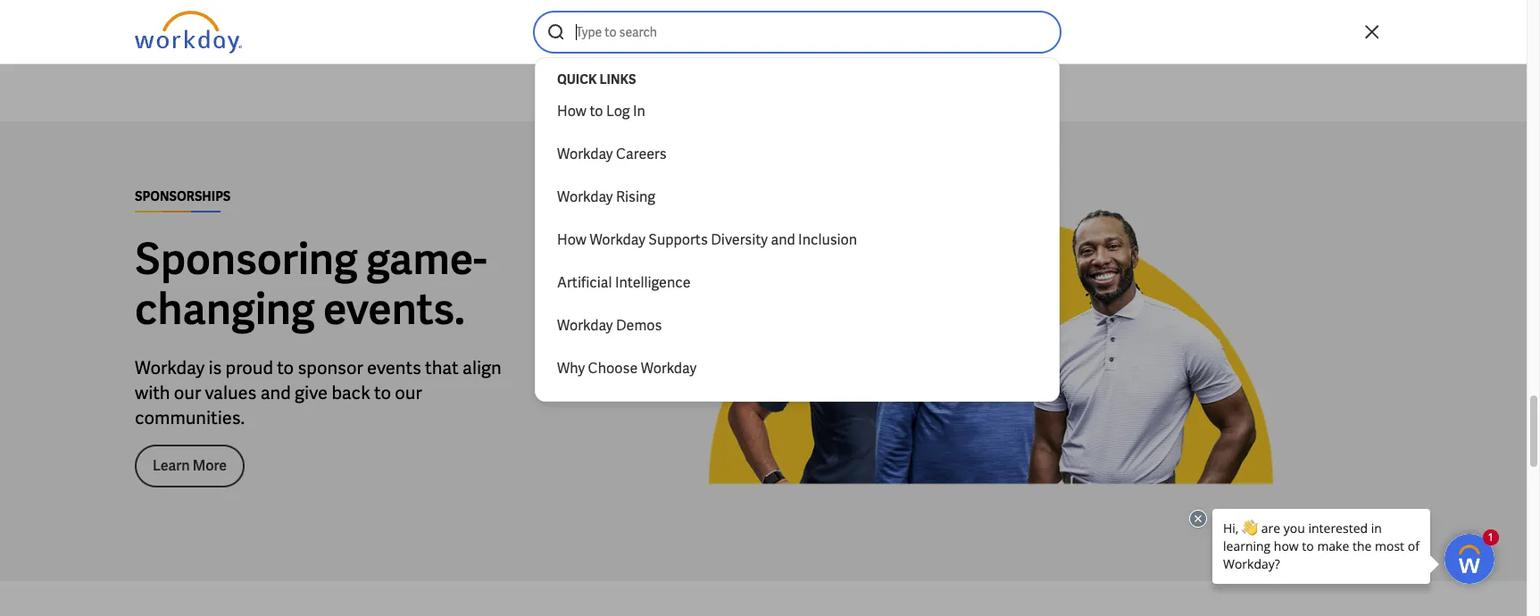 Task type: vqa. For each thing, say whether or not it's contained in the screenshot.
'Watch' corresponding to Cushman & Wakefield enables its cloud-first environment with Workday Human Capital Management and Workday Financial Management.
no



Task type: locate. For each thing, give the bounding box(es) containing it.
events
[[367, 356, 421, 379]]

workday down "artificial"
[[557, 316, 613, 335]]

back
[[332, 381, 370, 404]]

quick
[[557, 71, 597, 88]]

workday inside workday is proud to sponsor events that align with our values and give back to our communities.
[[135, 356, 205, 379]]

careers
[[616, 145, 667, 163]]

workday down 'how to log in'
[[557, 145, 613, 163]]

why choose workday
[[557, 359, 697, 378]]

to
[[590, 102, 603, 121], [277, 356, 294, 379], [374, 381, 391, 404]]

0 vertical spatial how
[[557, 102, 587, 121]]

workday demos
[[557, 316, 662, 335]]

workday for workday careers
[[557, 145, 613, 163]]

workday
[[557, 145, 613, 163], [557, 188, 613, 206], [590, 230, 646, 249], [557, 316, 613, 335], [135, 356, 205, 379], [641, 359, 697, 378]]

to left log
[[590, 102, 603, 121]]

1 vertical spatial and
[[260, 381, 291, 404]]

to down events
[[374, 381, 391, 404]]

how workday supports diversity and inclusion link
[[547, 219, 1049, 262]]

workday demos link
[[547, 305, 1049, 347]]

1 vertical spatial how
[[557, 230, 587, 249]]

0 horizontal spatial and
[[260, 381, 291, 404]]

and inside workday is proud to sponsor events that align with our values and give back to our communities.
[[260, 381, 291, 404]]

why
[[557, 359, 585, 378]]

0 vertical spatial to
[[590, 102, 603, 121]]

give
[[295, 381, 328, 404]]

in
[[633, 102, 646, 121]]

how up "artificial"
[[557, 230, 587, 249]]

and inside the 'quick links' list box
[[771, 230, 796, 249]]

that
[[425, 356, 459, 379]]

2 our from the left
[[395, 381, 422, 404]]

is
[[208, 356, 222, 379]]

our
[[174, 381, 201, 404], [395, 381, 422, 404]]

diversity
[[711, 230, 768, 249]]

1 horizontal spatial our
[[395, 381, 422, 404]]

2 vertical spatial to
[[374, 381, 391, 404]]

2 how from the top
[[557, 230, 587, 249]]

1 our from the left
[[174, 381, 201, 404]]

1 horizontal spatial and
[[771, 230, 796, 249]]

to right the "proud"
[[277, 356, 294, 379]]

how down 'quick'
[[557, 102, 587, 121]]

how
[[557, 102, 587, 121], [557, 230, 587, 249]]

and
[[771, 230, 796, 249], [260, 381, 291, 404]]

1 how from the top
[[557, 102, 587, 121]]

and left give
[[260, 381, 291, 404]]

0 horizontal spatial to
[[277, 356, 294, 379]]

1 horizontal spatial to
[[374, 381, 391, 404]]

our up 'communities.'
[[174, 381, 201, 404]]

log
[[606, 102, 630, 121]]

workday up with
[[135, 356, 205, 379]]

our down events
[[395, 381, 422, 404]]

go to the homepage image
[[135, 11, 242, 54]]

0 horizontal spatial our
[[174, 381, 201, 404]]

game-
[[366, 231, 487, 286]]

artificial intelligence
[[557, 273, 691, 292]]

Type to search text field
[[574, 22, 1053, 42]]

events.
[[323, 281, 465, 337]]

workday down workday careers
[[557, 188, 613, 206]]

and right diversity
[[771, 230, 796, 249]]

0 vertical spatial and
[[771, 230, 796, 249]]

sponsoring game- changing events.
[[135, 231, 487, 337]]

artificial
[[557, 273, 612, 292]]

1 vertical spatial to
[[277, 356, 294, 379]]

with
[[135, 381, 170, 404]]

workday down demos
[[641, 359, 697, 378]]

2 horizontal spatial to
[[590, 102, 603, 121]]

links
[[600, 71, 636, 88]]



Task type: describe. For each thing, give the bounding box(es) containing it.
inclusion
[[799, 230, 858, 249]]

sponsoring
[[135, 231, 358, 286]]

more
[[193, 456, 227, 475]]

how to log in
[[557, 102, 646, 121]]

workday up artificial intelligence
[[590, 230, 646, 249]]

sponsor
[[298, 356, 363, 379]]

demos
[[616, 316, 662, 335]]

artificial intelligence link
[[547, 262, 1049, 305]]

close image
[[1362, 21, 1383, 43]]

workday for workday rising
[[557, 188, 613, 206]]

workday for workday is proud to sponsor events that align with our values and give back to our communities.
[[135, 356, 205, 379]]

changing
[[135, 281, 315, 337]]

learn
[[153, 456, 190, 475]]

workday sponsorships. image
[[671, 179, 1285, 525]]

to inside the 'quick links' list box
[[590, 102, 603, 121]]

how to log in link
[[547, 90, 1049, 133]]

workday rising
[[557, 188, 656, 206]]

workday is proud to sponsor events that align with our values and give back to our communities.
[[135, 356, 502, 429]]

rising
[[616, 188, 656, 206]]

workday careers link
[[547, 133, 1049, 176]]

sponsorships
[[135, 188, 231, 204]]

learn more link
[[135, 445, 245, 487]]

why choose workday link
[[547, 347, 1049, 390]]

learn more
[[153, 456, 227, 475]]

workday careers
[[557, 145, 667, 163]]

align
[[463, 356, 502, 379]]

choose
[[588, 359, 638, 378]]

intelligence
[[615, 273, 691, 292]]

how for how workday supports diversity and inclusion
[[557, 230, 587, 249]]

how workday supports diversity and inclusion
[[557, 230, 858, 249]]

workday rising link
[[547, 176, 1049, 219]]

workday for workday demos
[[557, 316, 613, 335]]

quick links
[[557, 71, 636, 88]]

proud
[[226, 356, 273, 379]]

how for how to log in
[[557, 102, 587, 121]]

values
[[205, 381, 257, 404]]

communities.
[[135, 406, 245, 429]]

quick links list box
[[547, 90, 1049, 390]]

supports
[[649, 230, 708, 249]]



